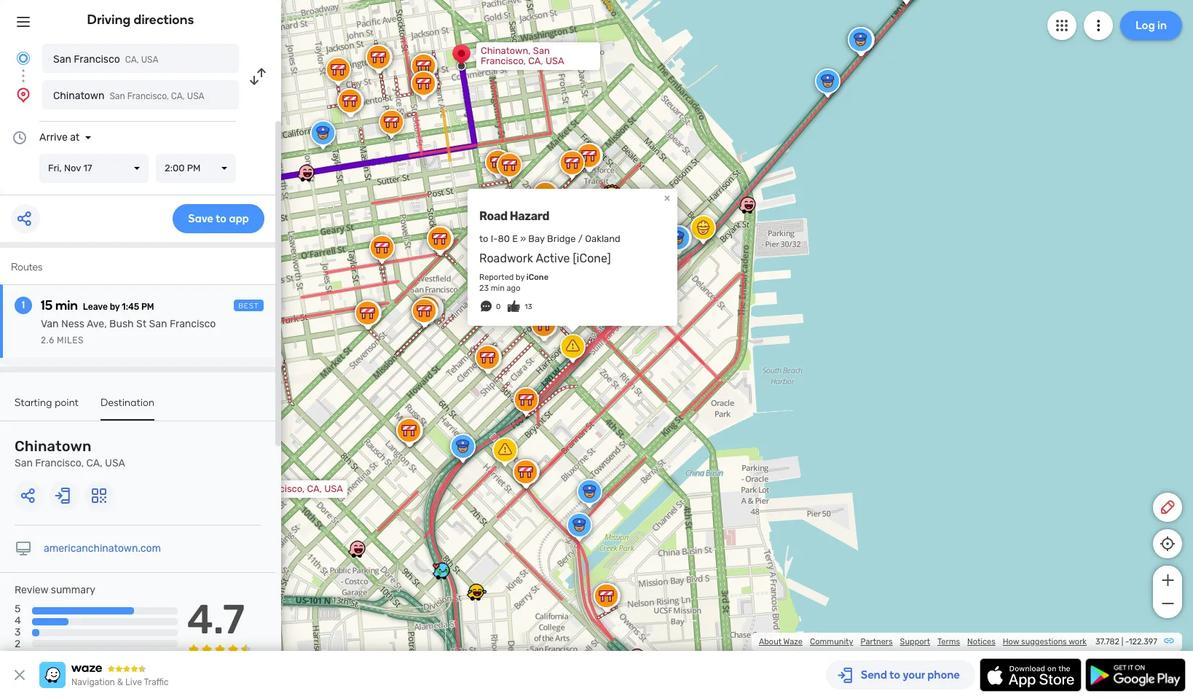 Task type: describe. For each thing, give the bounding box(es) containing it.
5 4 3 2 1
[[15, 603, 21, 662]]

partners
[[861, 637, 893, 647]]

usa inside san francisco ca, usa
[[141, 55, 158, 65]]

ave,
[[87, 318, 107, 330]]

1 vertical spatial chinatown san francisco, ca, usa
[[15, 437, 125, 469]]

traffic
[[144, 677, 169, 687]]

fri,
[[48, 163, 62, 173]]

hazard
[[510, 209, 550, 223]]

0 horizontal spatial min
[[55, 297, 78, 313]]

routes
[[11, 261, 42, 273]]

1 vertical spatial chinatown
[[15, 437, 92, 455]]

review summary
[[15, 584, 96, 596]]

about waze community partners support terms notices how suggestions work
[[759, 637, 1088, 647]]

francisco, inside chinatown, san francisco, ca, usa
[[481, 55, 526, 66]]

2.6
[[41, 335, 54, 345]]

fri, nov 17 list box
[[39, 154, 149, 183]]

2:00 pm
[[165, 163, 201, 173]]

san inside chinatown, san francisco, ca, usa
[[533, 45, 550, 56]]

work
[[1069, 637, 1088, 647]]

zoom in image
[[1159, 571, 1178, 589]]

san francisco, ca, usa
[[241, 483, 343, 494]]

summary
[[51, 584, 96, 596]]

1 inside "5 4 3 2 1"
[[15, 650, 19, 662]]

|
[[1122, 637, 1124, 647]]

to
[[480, 233, 489, 244]]

driving directions
[[87, 12, 194, 28]]

bridge
[[547, 233, 576, 244]]

partners link
[[861, 637, 893, 647]]

point
[[55, 397, 79, 409]]

bush
[[109, 318, 134, 330]]

about waze link
[[759, 637, 803, 647]]

-
[[1126, 637, 1130, 647]]

2
[[15, 638, 21, 650]]

americanchinatown.com link
[[44, 542, 161, 555]]

location image
[[15, 86, 32, 104]]

icone
[[527, 273, 549, 282]]

&
[[117, 677, 123, 687]]

about
[[759, 637, 782, 647]]

leave
[[83, 302, 108, 312]]

san inside van ness ave, bush st san francisco 2.6 miles
[[149, 318, 167, 330]]

17
[[83, 163, 92, 173]]

community link
[[810, 637, 854, 647]]

reported
[[480, 273, 514, 282]]

fri, nov 17
[[48, 163, 92, 173]]

pm inside "list box"
[[187, 163, 201, 173]]

4.7
[[187, 596, 245, 644]]

1 horizontal spatial 1
[[22, 299, 25, 311]]

road
[[480, 209, 508, 223]]

23
[[480, 284, 489, 293]]

support
[[901, 637, 931, 647]]

0 vertical spatial chinatown san francisco, ca, usa
[[53, 90, 204, 102]]

arrive at
[[39, 131, 80, 144]]

best
[[238, 302, 259, 311]]

× link
[[661, 191, 674, 205]]

miles
[[57, 335, 84, 345]]

to i-80 e » bay bridge / oakland
[[480, 233, 621, 244]]

by inside 15 min leave by 1:45 pm
[[110, 302, 120, 312]]

5
[[15, 603, 21, 615]]

destination button
[[101, 397, 155, 421]]

suggestions
[[1022, 637, 1068, 647]]

by inside roadwork active [icone] reported by icone 23 min ago
[[516, 273, 525, 282]]

e
[[513, 233, 518, 244]]

pm inside 15 min leave by 1:45 pm
[[141, 302, 154, 312]]

live
[[125, 677, 142, 687]]

chinatown, san francisco, ca, usa
[[481, 45, 565, 66]]

15 min leave by 1:45 pm
[[41, 297, 154, 313]]

terms link
[[938, 637, 961, 647]]



Task type: vqa. For each thing, say whether or not it's contained in the screenshot.
"grow" at the top of page
no



Task type: locate. For each thing, give the bounding box(es) containing it.
how
[[1004, 637, 1020, 647]]

0 horizontal spatial pm
[[141, 302, 154, 312]]

nov
[[64, 163, 81, 173]]

americanchinatown.com
[[44, 542, 161, 555]]

link image
[[1164, 635, 1176, 647]]

0 horizontal spatial 1
[[15, 650, 19, 662]]

by
[[516, 273, 525, 282], [110, 302, 120, 312]]

x image
[[11, 666, 28, 684]]

0 vertical spatial 1
[[22, 299, 25, 311]]

1 vertical spatial pm
[[141, 302, 154, 312]]

1 horizontal spatial francisco
[[170, 318, 216, 330]]

active
[[536, 251, 570, 265]]

ness
[[61, 318, 84, 330]]

[icone]
[[573, 251, 611, 265]]

st
[[136, 318, 147, 330]]

chinatown san francisco, ca, usa down point
[[15, 437, 125, 469]]

/
[[579, 233, 583, 244]]

navigation & live traffic
[[71, 677, 169, 687]]

pencil image
[[1160, 499, 1177, 516]]

min down reported
[[491, 284, 505, 293]]

support link
[[901, 637, 931, 647]]

chinatown,
[[481, 45, 531, 56]]

current location image
[[15, 50, 32, 67]]

0 horizontal spatial francisco
[[74, 53, 120, 66]]

usa inside chinatown, san francisco, ca, usa
[[546, 55, 565, 66]]

van
[[41, 318, 59, 330]]

0 vertical spatial pm
[[187, 163, 201, 173]]

1 vertical spatial min
[[55, 297, 78, 313]]

1 horizontal spatial pm
[[187, 163, 201, 173]]

terms
[[938, 637, 961, 647]]

francisco,
[[481, 55, 526, 66], [127, 91, 169, 101], [35, 457, 84, 469], [260, 483, 305, 494]]

bay
[[529, 233, 545, 244]]

0 vertical spatial francisco
[[74, 53, 120, 66]]

1 vertical spatial 1
[[15, 650, 19, 662]]

0 horizontal spatial by
[[110, 302, 120, 312]]

37.782 | -122.397
[[1096, 637, 1158, 647]]

san
[[533, 45, 550, 56], [53, 53, 71, 66], [110, 91, 125, 101], [149, 318, 167, 330], [15, 457, 33, 469], [241, 483, 257, 494]]

starting point button
[[15, 397, 79, 419]]

1:45
[[122, 302, 139, 312]]

1 up x image
[[15, 650, 19, 662]]

0 vertical spatial min
[[491, 284, 505, 293]]

starting
[[15, 397, 52, 409]]

37.782
[[1096, 637, 1120, 647]]

driving
[[87, 12, 131, 28]]

francisco inside van ness ave, bush st san francisco 2.6 miles
[[170, 318, 216, 330]]

arrive
[[39, 131, 68, 144]]

×
[[664, 191, 671, 205]]

pm right 2:00
[[187, 163, 201, 173]]

chinatown up at
[[53, 90, 105, 102]]

usa
[[141, 55, 158, 65], [546, 55, 565, 66], [187, 91, 204, 101], [105, 457, 125, 469], [324, 483, 343, 494]]

min up ness
[[55, 297, 78, 313]]

0
[[496, 302, 501, 311]]

i-
[[491, 233, 498, 244]]

1 horizontal spatial by
[[516, 273, 525, 282]]

by up ago
[[516, 273, 525, 282]]

15
[[41, 297, 53, 313]]

waze
[[784, 637, 803, 647]]

»
[[521, 233, 526, 244]]

chinatown down starting point button
[[15, 437, 92, 455]]

clock image
[[11, 129, 28, 147]]

ca, inside chinatown, san francisco, ca, usa
[[529, 55, 544, 66]]

san francisco ca, usa
[[53, 53, 158, 66]]

directions
[[134, 12, 194, 28]]

pm right 1:45
[[141, 302, 154, 312]]

notices link
[[968, 637, 996, 647]]

oakland
[[585, 233, 621, 244]]

chinatown san francisco, ca, usa down san francisco ca, usa
[[53, 90, 204, 102]]

chinatown
[[53, 90, 105, 102], [15, 437, 92, 455]]

1 vertical spatial francisco
[[170, 318, 216, 330]]

at
[[70, 131, 80, 144]]

2:00
[[165, 163, 185, 173]]

francisco
[[74, 53, 120, 66], [170, 318, 216, 330]]

community
[[810, 637, 854, 647]]

navigation
[[71, 677, 115, 687]]

road hazard
[[480, 209, 550, 223]]

3
[[15, 626, 21, 639]]

francisco right the st
[[170, 318, 216, 330]]

122.397
[[1130, 637, 1158, 647]]

min
[[491, 284, 505, 293], [55, 297, 78, 313]]

how suggestions work link
[[1004, 637, 1088, 647]]

2:00 pm list box
[[156, 154, 236, 183]]

by left 1:45
[[110, 302, 120, 312]]

0 vertical spatial by
[[516, 273, 525, 282]]

starting point
[[15, 397, 79, 409]]

review
[[15, 584, 48, 596]]

min inside roadwork active [icone] reported by icone 23 min ago
[[491, 284, 505, 293]]

computer image
[[15, 540, 32, 558]]

ago
[[507, 284, 521, 293]]

0 vertical spatial chinatown
[[53, 90, 105, 102]]

4
[[15, 615, 21, 627]]

roadwork
[[480, 251, 533, 265]]

pm
[[187, 163, 201, 173], [141, 302, 154, 312]]

zoom out image
[[1159, 595, 1178, 612]]

van ness ave, bush st san francisco 2.6 miles
[[41, 318, 216, 345]]

notices
[[968, 637, 996, 647]]

80
[[498, 233, 510, 244]]

destination
[[101, 397, 155, 409]]

chinatown san francisco, ca, usa
[[53, 90, 204, 102], [15, 437, 125, 469]]

1 left 15
[[22, 299, 25, 311]]

1 vertical spatial by
[[110, 302, 120, 312]]

francisco down driving
[[74, 53, 120, 66]]

13
[[525, 302, 533, 311]]

ca, inside san francisco ca, usa
[[125, 55, 139, 65]]

roadwork active [icone] reported by icone 23 min ago
[[480, 251, 611, 293]]

1 horizontal spatial min
[[491, 284, 505, 293]]



